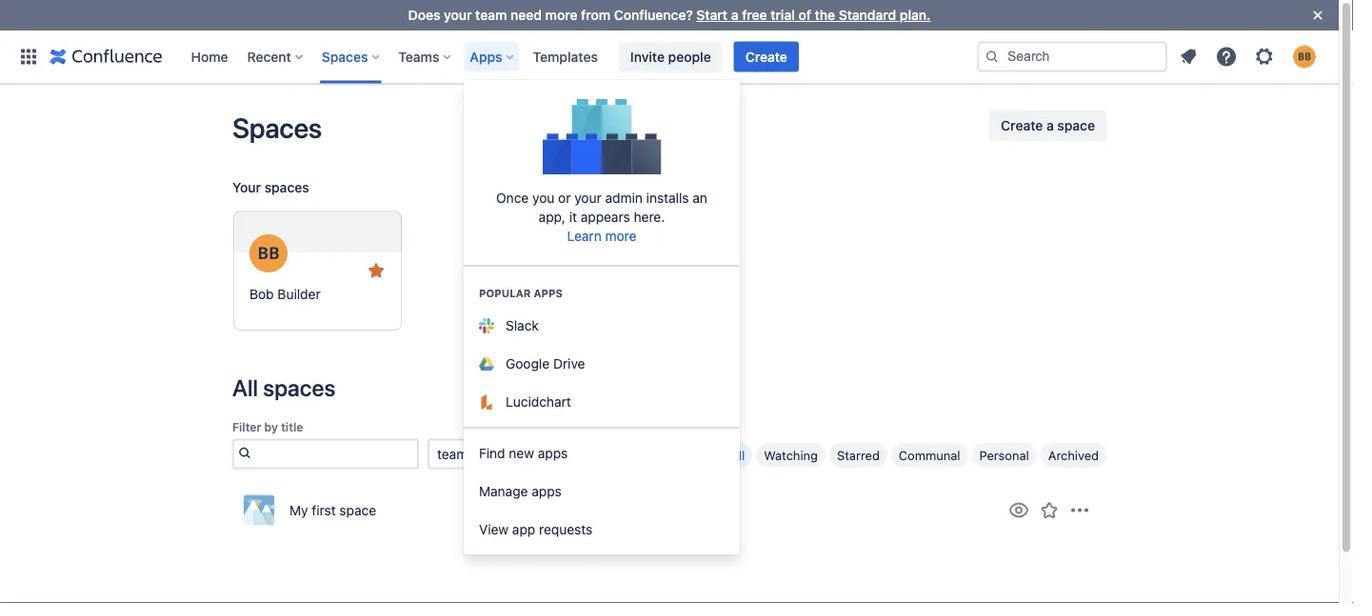 Task type: describe. For each thing, give the bounding box(es) containing it.
create a space
[[1001, 118, 1096, 133]]

personal button
[[972, 442, 1037, 467]]

trial
[[771, 7, 795, 23]]

appswitcher icon image
[[17, 45, 40, 68]]

0 vertical spatial your
[[444, 7, 472, 23]]

builder
[[278, 286, 321, 302]]

people
[[668, 49, 711, 64]]

1 vertical spatial apps
[[538, 445, 568, 461]]

watching
[[764, 448, 818, 462]]

appears
[[581, 209, 630, 225]]

group containing slack
[[464, 265, 740, 427]]

popular apps
[[479, 287, 563, 300]]

view app requests link
[[464, 511, 740, 549]]

recent button
[[242, 41, 310, 72]]

google drive
[[506, 356, 585, 372]]

manage apps link
[[464, 472, 740, 511]]

filter by title
[[232, 420, 303, 434]]

search image
[[985, 49, 1000, 64]]

home
[[191, 49, 228, 64]]

google
[[506, 356, 550, 372]]

apps for manage apps
[[532, 483, 562, 499]]

need
[[511, 7, 542, 23]]

does
[[408, 7, 441, 23]]

it
[[569, 209, 577, 225]]

teams
[[437, 446, 475, 461]]

communal
[[899, 448, 961, 462]]

all for all spaces
[[232, 374, 258, 401]]

lucidchart
[[506, 394, 571, 410]]

requests
[[539, 522, 593, 537]]

more actions image
[[1069, 499, 1092, 521]]

apps for popular apps
[[534, 287, 563, 300]]

open image
[[533, 442, 555, 465]]

global element
[[11, 30, 977, 83]]

my first space link
[[244, 485, 1096, 535]]

all spaces
[[232, 374, 336, 401]]

learn more link
[[567, 228, 637, 244]]

archived
[[1049, 448, 1099, 462]]

archived button
[[1041, 442, 1107, 467]]

create a space button
[[990, 111, 1107, 141]]

personal
[[980, 448, 1030, 462]]

app,
[[539, 209, 566, 225]]

your profile and preferences image
[[1294, 45, 1317, 68]]

slack button
[[464, 307, 740, 345]]

teams button
[[393, 41, 459, 72]]

does your team need more from confluence? start a free trial of the standard plan.
[[408, 7, 931, 23]]

here.
[[634, 209, 665, 225]]

spaces button
[[316, 41, 387, 72]]

find new apps link
[[464, 434, 740, 472]]

view app requests
[[479, 522, 593, 537]]

create for create a space
[[1001, 118, 1043, 133]]

my first space
[[290, 502, 376, 518]]

a inside create a space popup button
[[1047, 118, 1054, 133]]

help icon image
[[1216, 45, 1238, 68]]

starred
[[837, 448, 880, 462]]

bob builder link
[[233, 211, 402, 331]]

find
[[479, 445, 506, 461]]

new
[[509, 445, 534, 461]]

invite
[[631, 49, 665, 64]]

create link
[[734, 41, 799, 72]]

close image
[[1307, 4, 1330, 27]]

your inside once you or your admin installs an app, it appears here. learn more
[[575, 190, 602, 206]]

spaces for all spaces
[[263, 374, 336, 401]]

confluence?
[[614, 7, 693, 23]]

start a free trial of the standard plan. link
[[697, 7, 931, 23]]

starred image
[[365, 259, 388, 282]]

bob builder
[[250, 286, 321, 302]]

installs
[[647, 190, 689, 206]]

recent
[[247, 49, 291, 64]]



Task type: vqa. For each thing, say whether or not it's contained in the screenshot.
Dashboards
no



Task type: locate. For each thing, give the bounding box(es) containing it.
space down search field
[[1058, 118, 1096, 133]]

spaces for your spaces
[[265, 180, 309, 195]]

your spaces region
[[232, 172, 1107, 346]]

0 vertical spatial a
[[731, 7, 739, 23]]

0 vertical spatial spaces
[[322, 49, 368, 64]]

1 vertical spatial spaces
[[263, 374, 336, 401]]

a down search field
[[1047, 118, 1054, 133]]

create
[[746, 49, 788, 64], [1001, 118, 1043, 133]]

communal button
[[892, 442, 968, 467]]

2 vertical spatial apps
[[532, 483, 562, 499]]

drive
[[553, 356, 585, 372]]

manage
[[479, 483, 528, 499]]

spaces right recent popup button
[[322, 49, 368, 64]]

spaces
[[322, 49, 368, 64], [232, 111, 322, 144]]

all button
[[723, 442, 753, 467]]

apps down open image
[[532, 483, 562, 499]]

2 group from the top
[[464, 427, 740, 554]]

from
[[581, 7, 611, 23]]

the
[[815, 7, 836, 23]]

manage apps
[[479, 483, 562, 499]]

0 vertical spatial apps
[[534, 287, 563, 300]]

create down the free
[[746, 49, 788, 64]]

spaces up 'your spaces'
[[232, 111, 322, 144]]

0 horizontal spatial more
[[546, 7, 578, 23]]

all spaces region
[[232, 372, 1107, 535]]

notification icon image
[[1177, 45, 1200, 68]]

0 vertical spatial more
[[546, 7, 578, 23]]

popular
[[479, 287, 531, 300]]

apps right new
[[538, 445, 568, 461]]

all
[[232, 374, 258, 401], [731, 448, 745, 462]]

apps
[[534, 287, 563, 300], [538, 445, 568, 461], [532, 483, 562, 499]]

1 horizontal spatial a
[[1047, 118, 1054, 133]]

slackforatlassianapp logo image
[[479, 318, 494, 333]]

all up filter at the left bottom
[[232, 374, 258, 401]]

my
[[290, 502, 308, 518]]

more
[[546, 7, 578, 23], [605, 228, 637, 244]]

space right first
[[340, 502, 376, 518]]

more down appears at left
[[605, 228, 637, 244]]

1 vertical spatial your
[[575, 190, 602, 206]]

once you or your admin installs an app, it appears here. learn more
[[496, 190, 708, 244]]

home link
[[185, 41, 234, 72]]

banner
[[0, 30, 1339, 84]]

once
[[496, 190, 529, 206]]

view
[[479, 522, 509, 537]]

spaces inside popup button
[[322, 49, 368, 64]]

group
[[464, 265, 740, 427], [464, 427, 740, 554]]

free
[[742, 7, 767, 23]]

0 horizontal spatial all
[[232, 374, 258, 401]]

your left team
[[444, 7, 472, 23]]

or
[[558, 190, 571, 206]]

admin
[[605, 190, 643, 206]]

star this space image
[[1038, 499, 1061, 521]]

watching button
[[757, 442, 826, 467]]

your spaces
[[232, 180, 309, 195]]

create for create
[[746, 49, 788, 64]]

start
[[697, 7, 728, 23]]

1 vertical spatial more
[[605, 228, 637, 244]]

1 horizontal spatial space
[[1058, 118, 1096, 133]]

0 vertical spatial create
[[746, 49, 788, 64]]

0 horizontal spatial a
[[731, 7, 739, 23]]

Filter by title field
[[255, 440, 417, 467]]

Search field
[[977, 41, 1168, 72]]

settings icon image
[[1254, 45, 1277, 68]]

apps up slack
[[534, 287, 563, 300]]

learn
[[567, 228, 602, 244]]

a left the free
[[731, 7, 739, 23]]

space
[[1058, 118, 1096, 133], [340, 502, 376, 518]]

team
[[476, 7, 507, 23]]

space for create a space
[[1058, 118, 1096, 133]]

your
[[232, 180, 261, 195]]

spaces
[[265, 180, 309, 195], [263, 374, 336, 401]]

apps button
[[464, 41, 522, 72]]

space for my first space
[[340, 502, 376, 518]]

1 vertical spatial all
[[731, 448, 745, 462]]

1 vertical spatial a
[[1047, 118, 1054, 133]]

space inside region
[[340, 502, 376, 518]]

googledriveapp logo image
[[479, 357, 494, 371]]

spaces up title
[[263, 374, 336, 401]]

0 vertical spatial all
[[232, 374, 258, 401]]

slack
[[506, 318, 539, 333]]

invite people button
[[619, 41, 723, 72]]

app
[[512, 522, 536, 537]]

space inside popup button
[[1058, 118, 1096, 133]]

0 horizontal spatial space
[[340, 502, 376, 518]]

templates
[[533, 49, 598, 64]]

1 horizontal spatial more
[[605, 228, 637, 244]]

0 horizontal spatial create
[[746, 49, 788, 64]]

find new apps
[[479, 445, 568, 461]]

your
[[444, 7, 472, 23], [575, 190, 602, 206]]

0 vertical spatial space
[[1058, 118, 1096, 133]]

confluence image
[[50, 45, 162, 68], [50, 45, 162, 68]]

banner containing home
[[0, 30, 1339, 84]]

group containing find new apps
[[464, 427, 740, 554]]

1 horizontal spatial create
[[1001, 118, 1043, 133]]

templates link
[[527, 41, 604, 72]]

you
[[533, 190, 555, 206]]

spaces right your
[[265, 180, 309, 195]]

filter
[[232, 420, 261, 434]]

teams
[[399, 49, 440, 64]]

your right or
[[575, 190, 602, 206]]

1 group from the top
[[464, 265, 740, 427]]

1 vertical spatial space
[[340, 502, 376, 518]]

lucidchartapp logo image
[[479, 394, 494, 410]]

1 vertical spatial create
[[1001, 118, 1043, 133]]

of
[[799, 7, 812, 23]]

create inside popup button
[[1001, 118, 1043, 133]]

starred button
[[830, 442, 888, 467]]

create inside "link"
[[746, 49, 788, 64]]

plan.
[[900, 7, 931, 23]]

more inside once you or your admin installs an app, it appears here. learn more
[[605, 228, 637, 244]]

all inside button
[[731, 448, 745, 462]]

1 vertical spatial spaces
[[232, 111, 322, 144]]

0 horizontal spatial your
[[444, 7, 472, 23]]

title
[[281, 420, 303, 434]]

more left from
[[546, 7, 578, 23]]

an
[[693, 190, 708, 206]]

all left watching
[[731, 448, 745, 462]]

watch image
[[1008, 499, 1031, 521]]

a
[[731, 7, 739, 23], [1047, 118, 1054, 133]]

1 horizontal spatial your
[[575, 190, 602, 206]]

lucidchart link
[[464, 383, 740, 421]]

all for all
[[731, 448, 745, 462]]

standard
[[839, 7, 897, 23]]

first
[[312, 502, 336, 518]]

google drive link
[[464, 345, 740, 383]]

by
[[264, 420, 278, 434]]

invite people
[[631, 49, 711, 64]]

1 horizontal spatial all
[[731, 448, 745, 462]]

create down search field
[[1001, 118, 1043, 133]]

0 vertical spatial spaces
[[265, 180, 309, 195]]

apps
[[470, 49, 503, 64]]

bob
[[250, 286, 274, 302]]

search image
[[234, 441, 255, 464]]



